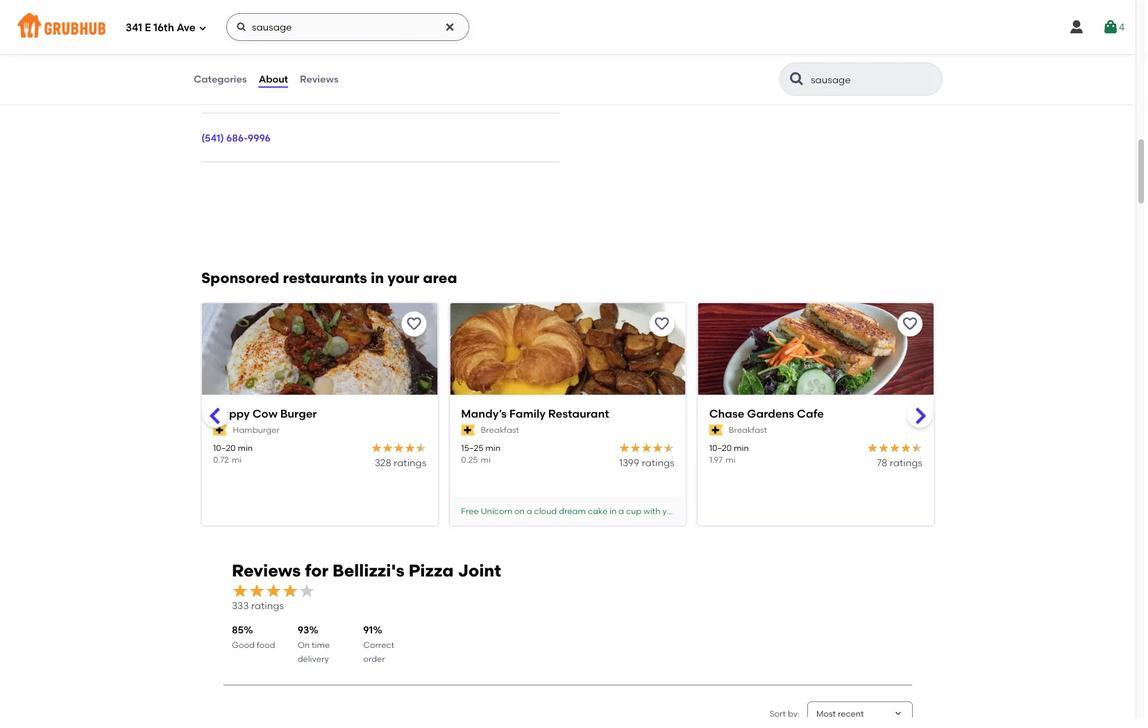 Task type: locate. For each thing, give the bounding box(es) containing it.
2 min from the left
[[486, 443, 501, 453]]

1.97
[[709, 455, 723, 465]]

subscription pass image
[[461, 425, 475, 436]]

free unicorn on a cloud dream cake in a cup with your order of $30+
[[461, 506, 735, 516]]

1 vertical spatial your
[[663, 506, 680, 516]]

0 vertical spatial in
[[371, 269, 384, 287]]

0 horizontal spatial order
[[363, 654, 385, 664]]

15–25 min 0.25 mi
[[461, 443, 501, 465]]

ratings right '1399'
[[642, 457, 675, 469]]

save this restaurant button for happy cow burger
[[402, 312, 427, 337]]

order down correct
[[363, 654, 385, 664]]

9996
[[248, 132, 271, 144]]

happy cow burger link
[[213, 406, 427, 422]]

burger
[[280, 407, 317, 421]]

breakfast
[[481, 425, 519, 435], [729, 425, 767, 435]]

time
[[312, 640, 330, 650]]

ratings right 328
[[394, 457, 427, 469]]

Sort by: field
[[817, 708, 864, 719]]

reviews right about
[[300, 73, 339, 85]]

mi down categories
[[222, 86, 233, 97]]

0 horizontal spatial your
[[388, 269, 420, 287]]

0 horizontal spatial svg image
[[198, 24, 207, 32]]

10–20 up 0.72
[[213, 443, 236, 453]]

328 ratings
[[375, 457, 427, 469]]

svg image
[[1069, 19, 1085, 35], [444, 22, 455, 33]]

2 10–20 from the left
[[709, 443, 732, 453]]

min inside 10–20 min 0.72 mi
[[238, 443, 253, 453]]

2 horizontal spatial min
[[734, 443, 749, 453]]

on
[[515, 506, 525, 516]]

0 horizontal spatial breakfast
[[481, 425, 519, 435]]

a left cup
[[619, 506, 624, 516]]

ratings
[[394, 457, 427, 469], [642, 457, 675, 469], [890, 457, 923, 469], [251, 600, 284, 612]]

min right 15–25 at the bottom of page
[[486, 443, 501, 453]]

1 horizontal spatial in
[[610, 506, 617, 516]]

$30+
[[716, 506, 735, 516]]

333 ratings
[[232, 600, 284, 612]]

a right on
[[527, 506, 532, 516]]

1 save this restaurant button from the left
[[402, 312, 427, 337]]

min down 'chase'
[[734, 443, 749, 453]]

your right the with
[[663, 506, 680, 516]]

in
[[371, 269, 384, 287], [610, 506, 617, 516]]

0 vertical spatial your
[[388, 269, 420, 287]]

min down hamburger
[[238, 443, 253, 453]]

cafe
[[797, 407, 824, 421]]

mi right 1.97 at the bottom of the page
[[726, 455, 736, 465]]

save this restaurant image for restaurant
[[654, 316, 671, 333]]

(541) 686-9996
[[201, 132, 271, 144]]

mi for mandy's family restaurant
[[481, 455, 491, 465]]

2 horizontal spatial save this restaurant button
[[898, 312, 923, 337]]

10–20 for happy
[[213, 443, 236, 453]]

2 subscription pass image from the left
[[709, 425, 723, 436]]

chase gardens cafe
[[709, 407, 824, 421]]

order
[[682, 506, 704, 516], [363, 654, 385, 664]]

order inside 91 correct order
[[363, 654, 385, 664]]

333
[[232, 600, 249, 612]]

0 horizontal spatial min
[[238, 443, 253, 453]]

breakfast down mandy's
[[481, 425, 519, 435]]

1 horizontal spatial a
[[619, 506, 624, 516]]

mi inside 15–25 min 0.25 mi
[[481, 455, 491, 465]]

food
[[257, 640, 275, 650]]

mi right 0.25
[[481, 455, 491, 465]]

for
[[305, 561, 329, 581]]

0 vertical spatial order
[[682, 506, 704, 516]]

save this restaurant image
[[654, 316, 671, 333], [902, 316, 919, 333]]

0 horizontal spatial in
[[371, 269, 384, 287]]

10–20 up 1.97 at the bottom of the page
[[709, 443, 732, 453]]

1399 ratings
[[619, 457, 675, 469]]

eugene
[[201, 71, 237, 83]]

85 good food
[[232, 625, 275, 650]]

0 horizontal spatial subscription pass image
[[213, 425, 227, 436]]

save this restaurant image
[[406, 316, 422, 333]]

svg image
[[1103, 19, 1119, 35], [236, 22, 247, 33], [198, 24, 207, 32]]

mi right 0.72
[[232, 455, 242, 465]]

0 horizontal spatial a
[[527, 506, 532, 516]]

1 horizontal spatial save this restaurant button
[[650, 312, 675, 337]]

1 horizontal spatial order
[[682, 506, 704, 516]]

breakfast for mandy's
[[481, 425, 519, 435]]

1 min from the left
[[238, 443, 253, 453]]

joint
[[458, 561, 501, 581]]

min inside 10–20 min 1.97 mi
[[734, 443, 749, 453]]

in right 'restaurants'
[[371, 269, 384, 287]]

mandy's family restaurant link
[[461, 406, 675, 422]]

full
[[625, 65, 640, 77]]

1 a from the left
[[527, 506, 532, 516]]

93
[[298, 625, 309, 637]]

caret down icon image
[[893, 709, 904, 719]]

hamburger
[[233, 425, 280, 435]]

ratings for chase gardens cafe
[[890, 457, 923, 469]]

mi
[[222, 86, 233, 97], [232, 455, 242, 465], [481, 455, 491, 465], [726, 455, 736, 465]]

1 10–20 from the left
[[213, 443, 236, 453]]

about
[[259, 73, 288, 85]]

good
[[232, 640, 255, 650]]

reviews button
[[299, 54, 339, 104]]

328
[[375, 457, 391, 469]]

chase gardens cafe link
[[709, 406, 923, 422]]

1 subscription pass image from the left
[[213, 425, 227, 436]]

svg image inside 4 button
[[1103, 19, 1119, 35]]

10–20 inside 10–20 min 0.72 mi
[[213, 443, 236, 453]]

subscription pass image
[[213, 425, 227, 436], [709, 425, 723, 436]]

your
[[388, 269, 420, 287], [663, 506, 680, 516]]

breakfast for chase
[[729, 425, 767, 435]]

1 horizontal spatial save this restaurant image
[[902, 316, 919, 333]]

ratings right 78
[[890, 457, 923, 469]]

1 vertical spatial reviews
[[232, 561, 301, 581]]

2 breakfast from the left
[[729, 425, 767, 435]]

order left of
[[682, 506, 704, 516]]

2 save this restaurant image from the left
[[902, 316, 919, 333]]

reviews up 333 ratings
[[232, 561, 301, 581]]

min inside 15–25 min 0.25 mi
[[486, 443, 501, 453]]

your left area
[[388, 269, 420, 287]]

2 a from the left
[[619, 506, 624, 516]]

cup
[[626, 506, 642, 516]]

chase
[[709, 407, 745, 421]]

10–20 inside 10–20 min 1.97 mi
[[709, 443, 732, 453]]

ratings for happy cow burger
[[394, 457, 427, 469]]

categories button
[[193, 54, 248, 104]]

85
[[232, 625, 244, 637]]

reviews
[[300, 73, 339, 85], [232, 561, 301, 581]]

save this restaurant button
[[402, 312, 427, 337], [650, 312, 675, 337], [898, 312, 923, 337]]

0 horizontal spatial 10–20
[[213, 443, 236, 453]]

happy cow burger logo image
[[202, 303, 438, 420]]

mi for chase gardens cafe
[[726, 455, 736, 465]]

3 save this restaurant button from the left
[[898, 312, 923, 337]]

3 min from the left
[[734, 443, 749, 453]]

0 horizontal spatial save this restaurant image
[[654, 316, 671, 333]]

family
[[509, 407, 546, 421]]

dream
[[559, 506, 586, 516]]

reviews inside button
[[300, 73, 339, 85]]

rd
[[263, 57, 276, 69]]

mi inside 10–20 min 0.72 mi
[[232, 455, 242, 465]]

mandy's
[[461, 407, 507, 421]]

mi inside 1600 coburg rd eugene , or 97401 2.76 mi
[[222, 86, 233, 97]]

1 horizontal spatial breakfast
[[729, 425, 767, 435]]

in right cake
[[610, 506, 617, 516]]

1 vertical spatial order
[[363, 654, 385, 664]]

0 horizontal spatial save this restaurant button
[[402, 312, 427, 337]]

15–25
[[461, 443, 484, 453]]

2 horizontal spatial svg image
[[1103, 19, 1119, 35]]

1 save this restaurant image from the left
[[654, 316, 671, 333]]

1 vertical spatial in
[[610, 506, 617, 516]]

min
[[238, 443, 253, 453], [486, 443, 501, 453], [734, 443, 749, 453]]

subscription pass image down happy
[[213, 425, 227, 436]]

mi inside 10–20 min 1.97 mi
[[726, 455, 736, 465]]

breakfast down chase gardens cafe
[[729, 425, 767, 435]]

delivery
[[298, 654, 329, 664]]

10–20
[[213, 443, 236, 453], [709, 443, 732, 453]]

min for chase
[[734, 443, 749, 453]]

1 horizontal spatial 10–20
[[709, 443, 732, 453]]

free
[[461, 506, 479, 516]]

subscription pass image down 'chase'
[[709, 425, 723, 436]]

1 horizontal spatial min
[[486, 443, 501, 453]]

2 save this restaurant button from the left
[[650, 312, 675, 337]]

1 horizontal spatial subscription pass image
[[709, 425, 723, 436]]

0 vertical spatial reviews
[[300, 73, 339, 85]]

1 breakfast from the left
[[481, 425, 519, 435]]



Task type: describe. For each thing, give the bounding box(es) containing it.
unicorn
[[481, 506, 513, 516]]

686-
[[226, 132, 248, 144]]

min for mandy's
[[486, 443, 501, 453]]

ratings right 333
[[251, 600, 284, 612]]

bellizzi's
[[333, 561, 405, 581]]

1399
[[619, 457, 640, 469]]

0.25
[[461, 455, 478, 465]]

93 on time delivery
[[298, 625, 330, 664]]

78
[[877, 457, 888, 469]]

cow
[[253, 407, 278, 421]]

Search Bellizzi's Pizza Joint search field
[[810, 73, 916, 86]]

4 button
[[1103, 15, 1125, 40]]

0 horizontal spatial svg image
[[444, 22, 455, 33]]

78 ratings
[[877, 457, 923, 469]]

10–20 min 0.72 mi
[[213, 443, 253, 465]]

save this restaurant button for chase gardens cafe
[[898, 312, 923, 337]]

chase gardens cafe logo image
[[698, 303, 934, 420]]

341
[[126, 22, 142, 34]]

or
[[242, 71, 256, 83]]

save this restaurant image for cafe
[[902, 316, 919, 333]]

91 correct order
[[363, 625, 394, 664]]

cloud
[[534, 506, 557, 516]]

correct
[[363, 640, 394, 650]]

subscription pass image for happy
[[213, 425, 227, 436]]

mi for happy cow burger
[[232, 455, 242, 465]]

sponsored restaurants in your area
[[201, 269, 457, 287]]

the
[[607, 65, 623, 77]]

sponsored
[[201, 269, 279, 287]]

10–20 for chase
[[709, 443, 732, 453]]

subscription pass image for chase
[[709, 425, 723, 436]]

gardens
[[747, 407, 795, 421]]

16th
[[154, 22, 174, 34]]

97401
[[259, 71, 284, 83]]

10–20 min 1.97 mi
[[709, 443, 749, 465]]

(541)
[[201, 132, 224, 144]]

1600
[[201, 57, 223, 69]]

schedule
[[642, 65, 685, 77]]

with
[[644, 506, 661, 516]]

mandy's family restaurant logo image
[[450, 303, 686, 420]]

2.76
[[201, 86, 219, 97]]

1 horizontal spatial your
[[663, 506, 680, 516]]

341 e 16th ave
[[126, 22, 196, 34]]

ave
[[177, 22, 196, 34]]

Search for food, convenience, alcohol... search field
[[226, 13, 469, 41]]

,
[[237, 71, 239, 83]]

about button
[[258, 54, 289, 104]]

save this restaurant button for mandy's family restaurant
[[650, 312, 675, 337]]

happy
[[213, 407, 250, 421]]

restaurants
[[283, 269, 367, 287]]

see the full schedule
[[587, 65, 685, 77]]

(541) 686-9996 button
[[201, 131, 271, 145]]

reviews for reviews for bellizzi's pizza joint
[[232, 561, 301, 581]]

1 horizontal spatial svg image
[[236, 22, 247, 33]]

ratings for mandy's family restaurant
[[642, 457, 675, 469]]

4
[[1119, 21, 1125, 33]]

min for happy
[[238, 443, 253, 453]]

1600 coburg rd eugene , or 97401 2.76 mi
[[201, 57, 284, 97]]

coburg
[[225, 57, 261, 69]]

0.72
[[213, 455, 229, 465]]

on
[[298, 640, 310, 650]]

e
[[145, 22, 151, 34]]

of
[[706, 506, 714, 516]]

main navigation navigation
[[0, 0, 1136, 54]]

reviews for bellizzi's pizza joint
[[232, 561, 501, 581]]

categories
[[194, 73, 247, 85]]

mandy's family restaurant
[[461, 407, 609, 421]]

search icon image
[[789, 71, 806, 87]]

reviews for reviews
[[300, 73, 339, 85]]

area
[[423, 269, 457, 287]]

91
[[363, 625, 373, 637]]

see
[[587, 65, 605, 77]]

see the full schedule button
[[576, 59, 696, 84]]

cake
[[588, 506, 608, 516]]

pizza
[[409, 561, 454, 581]]

restaurant
[[548, 407, 609, 421]]

happy cow burger
[[213, 407, 317, 421]]

1 horizontal spatial svg image
[[1069, 19, 1085, 35]]



Task type: vqa. For each thing, say whether or not it's contained in the screenshot.


